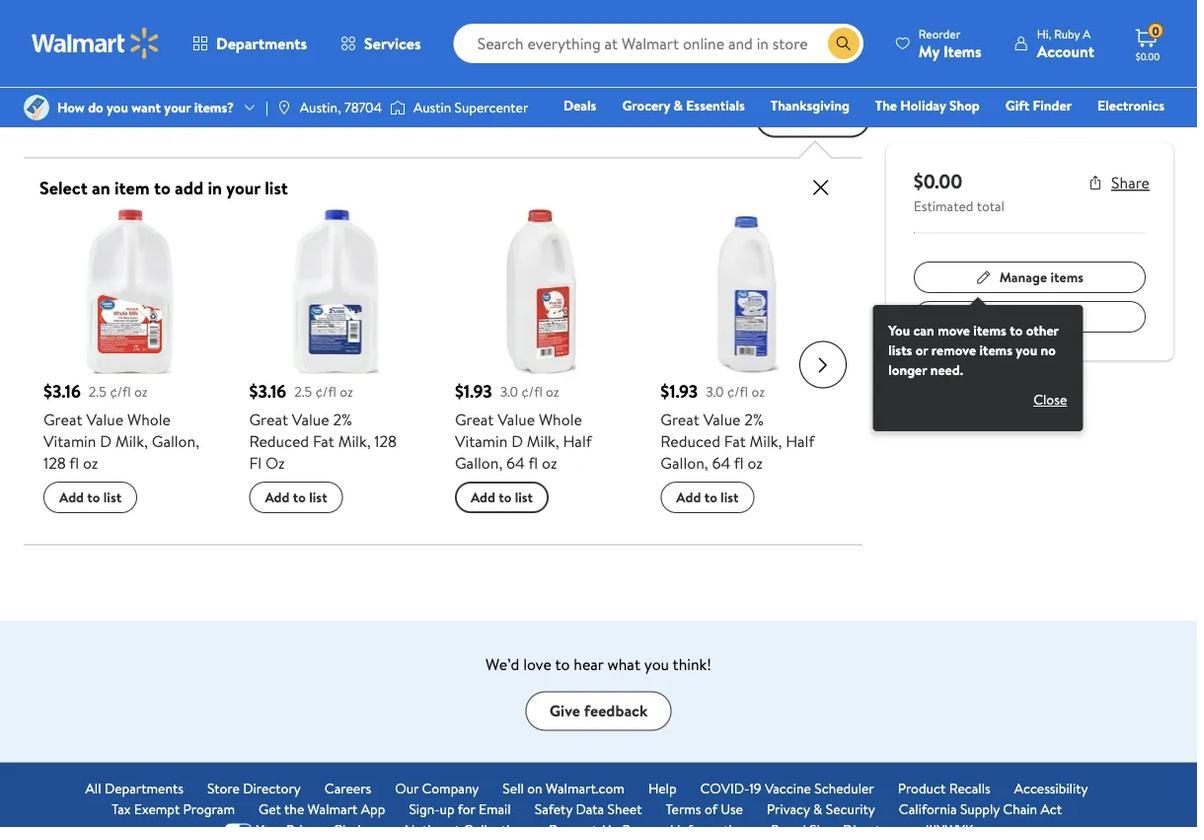 Task type: describe. For each thing, give the bounding box(es) containing it.
how
[[57, 98, 85, 117]]

shop for toy
[[748, 123, 779, 143]]

supercenter
[[455, 98, 529, 117]]

19
[[750, 779, 762, 798]]

store directory
[[207, 779, 301, 798]]

hi,
[[1038, 25, 1052, 42]]

1 vertical spatial item
[[114, 175, 150, 200]]

my
[[919, 40, 940, 62]]

shop for holiday
[[950, 96, 980, 115]]

whole for $1.93
[[539, 408, 582, 430]]

Search search field
[[454, 24, 864, 63]]

milk, for great value whole vitamin d milk, gallon, 128 fl oz
[[116, 430, 148, 452]]

¢/fl for great value 2% reduced fat milk, 128 fl oz
[[316, 381, 337, 401]]

tax
[[112, 800, 131, 819]]

think!
[[673, 653, 712, 675]]

great for great value whole vitamin d milk, half gallon, 64 fl oz
[[455, 408, 494, 430]]

accessibility link
[[1015, 779, 1089, 799]]

reorder my items
[[919, 25, 982, 62]]

sell on walmart.com
[[503, 779, 625, 798]]

privacy & security link
[[767, 799, 876, 820]]

product
[[898, 779, 946, 798]]

vitamin for $3.16
[[43, 430, 96, 452]]

 image for austin supercenter
[[390, 98, 406, 118]]

hide item
[[779, 107, 847, 129]]

get
[[259, 800, 281, 819]]

sheet
[[608, 800, 642, 819]]

account
[[1038, 40, 1095, 62]]

manage items
[[1000, 268, 1084, 287]]

covid-
[[701, 779, 750, 798]]

store
[[207, 779, 240, 798]]

close button
[[1018, 384, 1083, 416]]

email
[[479, 800, 511, 819]]

all departments
[[85, 779, 184, 798]]

half for whole
[[563, 430, 592, 452]]

reorder
[[919, 25, 961, 42]]

thanksgiving link
[[762, 95, 859, 116]]

select an item to add in your list
[[39, 175, 288, 200]]

gift finder
[[1006, 96, 1072, 115]]

close
[[1034, 390, 1068, 409]]

list for great value whole vitamin d milk, gallon, 128 fl oz
[[103, 487, 122, 506]]

registry link
[[929, 122, 997, 144]]

terms of use
[[666, 800, 743, 819]]

d for $3.16
[[100, 430, 112, 452]]

toy shop link
[[716, 122, 788, 144]]

great for great value 2% reduced fat milk, 128 fl oz
[[249, 408, 288, 430]]

help
[[649, 779, 677, 798]]

2% for $3.16
[[333, 408, 352, 430]]

settings button
[[914, 301, 1146, 333]]

add to list for great value 2% reduced fat milk, 128 fl oz
[[265, 487, 327, 506]]

add to list button for great value 2% reduced fat milk, 128 fl oz
[[249, 481, 343, 513]]

debit
[[1047, 123, 1081, 143]]

our company
[[395, 779, 479, 798]]

3.0 for 2%
[[706, 381, 724, 401]]

$1.93 3.0 ¢/fl oz great value whole vitamin d milk, half gallon, 64 fl oz
[[455, 379, 592, 473]]

64 for d
[[507, 452, 525, 473]]

clear search field text image
[[805, 36, 820, 51]]

accessibility tax exempt program
[[112, 779, 1089, 819]]

sign-up for email link
[[409, 799, 511, 820]]

thanksgiving
[[771, 96, 850, 115]]

to down '$1.93 3.0 ¢/fl oz great value 2% reduced fat milk, half gallon, 64 fl oz'
[[705, 487, 718, 506]]

one debit link
[[1005, 122, 1089, 144]]

select
[[39, 175, 88, 200]]

gallon, inside $3.16 2.5 ¢/fl oz great value whole vitamin d milk, gallon, 128 fl oz
[[152, 430, 200, 452]]

vitamin for $1.93
[[455, 430, 508, 452]]

home link
[[796, 122, 850, 144]]

to down $3.16 2.5 ¢/fl oz great value whole vitamin d milk, gallon, 128 fl oz
[[87, 487, 100, 506]]

2 vertical spatial items
[[980, 341, 1013, 360]]

add to list for great value 2% reduced fat milk, half gallon, 64 fl oz
[[677, 487, 739, 506]]

terms of use link
[[666, 799, 743, 820]]

act
[[1041, 800, 1062, 819]]

whole for $3.16
[[127, 408, 171, 430]]

add for great value 2% reduced fat milk, 128 fl oz
[[265, 487, 290, 506]]

get the walmart app link
[[259, 799, 385, 820]]

$1.93 for great value whole vitamin d milk, half gallon, 64 fl oz
[[455, 379, 493, 403]]

fl for vitamin
[[529, 452, 538, 473]]

recalls
[[950, 779, 991, 798]]

value for great value 2% reduced fat milk, half gallon, 64 fl oz
[[704, 408, 741, 430]]

grocery
[[622, 96, 671, 115]]

remove button
[[63, 108, 111, 127]]

austin supercenter
[[414, 98, 529, 117]]

privacy choices icon image
[[224, 823, 253, 827]]

fl
[[249, 452, 262, 473]]

next slide of list image
[[800, 341, 847, 388]]

list for great value 2% reduced fat milk, half gallon, 64 fl oz
[[721, 487, 739, 506]]

1 product group from the left
[[43, 205, 216, 521]]

we'd
[[486, 653, 520, 675]]

get the walmart app
[[259, 800, 385, 819]]

scheduler
[[815, 779, 875, 798]]

$0.00 for $0.00
[[1136, 49, 1160, 63]]

item inside dropdown button
[[816, 107, 847, 129]]

what
[[608, 653, 641, 675]]

add to list button for great value whole vitamin d milk, half gallon, 64 fl oz
[[455, 481, 549, 513]]

¢/fl for great value whole vitamin d milk, gallon, 128 fl oz
[[110, 381, 131, 401]]

$3.16 2.5 ¢/fl oz great value 2% reduced fat milk, 128 fl oz
[[249, 379, 397, 473]]

1 horizontal spatial your
[[226, 175, 261, 200]]

you
[[889, 321, 911, 340]]

walmart
[[308, 800, 358, 819]]

fat for $1.93
[[725, 430, 746, 452]]

0
[[1153, 22, 1160, 39]]

d for $1.93
[[512, 430, 523, 452]]

data
[[576, 800, 604, 819]]

the
[[284, 800, 304, 819]]

oz inside $3.16 2.5 ¢/fl oz great value 2% reduced fat milk, 128 fl oz
[[340, 381, 353, 401]]

hide
[[779, 107, 812, 129]]

milk, for great value 2% reduced fat milk, half gallon, 64 fl oz
[[750, 430, 782, 452]]

austin,
[[300, 98, 341, 117]]

to down $3.16 2.5 ¢/fl oz great value 2% reduced fat milk, 128 fl oz
[[293, 487, 306, 506]]

milk, for great value 2% reduced fat milk, 128 fl oz
[[338, 430, 371, 452]]

0 horizontal spatial departments
[[105, 779, 184, 798]]

directory
[[243, 779, 301, 798]]

give feedback button
[[526, 692, 672, 731]]

3 product group from the left
[[455, 205, 628, 521]]

¢/fl for great value whole vitamin d milk, half gallon, 64 fl oz
[[522, 381, 543, 401]]

store directory link
[[207, 779, 301, 799]]

on
[[527, 779, 543, 798]]

our
[[395, 779, 419, 798]]

an
[[92, 175, 110, 200]]

$0.00 estimated total
[[914, 167, 1005, 216]]

$3.16 for great value whole vitamin d milk, gallon, 128 fl oz
[[43, 379, 81, 403]]

or
[[916, 341, 929, 360]]

$3.16 for great value 2% reduced fat milk, 128 fl oz
[[249, 379, 287, 403]]

one debit
[[1014, 123, 1081, 143]]

vaccine
[[765, 779, 812, 798]]

sell
[[503, 779, 524, 798]]

¢/fl for great value 2% reduced fat milk, half gallon, 64 fl oz
[[728, 381, 749, 401]]

in
[[208, 175, 222, 200]]

austin
[[414, 98, 452, 117]]

great value whole vitamin d milk, half gallon, 64 fl oz image
[[455, 205, 628, 378]]

how do you want your items?
[[57, 98, 234, 117]]



Task type: vqa. For each thing, say whether or not it's contained in the screenshot.
19
yes



Task type: locate. For each thing, give the bounding box(es) containing it.
2 $1.93 from the left
[[661, 379, 698, 403]]

california supply chain act
[[899, 800, 1062, 819]]

1 fat from the left
[[313, 430, 335, 452]]

longer
[[889, 360, 928, 380]]

1 horizontal spatial d
[[512, 430, 523, 452]]

2 horizontal spatial  image
[[390, 98, 406, 118]]

1 horizontal spatial 2%
[[745, 408, 764, 430]]

$0.00 inside $0.00 estimated total
[[914, 167, 963, 195]]

electronics
[[1098, 96, 1165, 115]]

1 horizontal spatial 3.0
[[706, 381, 724, 401]]

d inside $3.16 2.5 ¢/fl oz great value whole vitamin d milk, gallon, 128 fl oz
[[100, 430, 112, 452]]

& for grocery
[[674, 96, 683, 115]]

1 vitamin from the left
[[43, 430, 96, 452]]

exempt
[[134, 800, 180, 819]]

electronics link
[[1089, 95, 1174, 116]]

fl inside '$1.93 3.0 ¢/fl oz great value whole vitamin d milk, half gallon, 64 fl oz'
[[529, 452, 538, 473]]

great for great value whole vitamin d milk, gallon, 128 fl oz
[[43, 408, 83, 430]]

3 fl from the left
[[734, 452, 744, 473]]

home
[[804, 123, 841, 143]]

4 add to list from the left
[[677, 487, 739, 506]]

fashion
[[866, 123, 912, 143]]

1 horizontal spatial fat
[[725, 430, 746, 452]]

 image
[[24, 95, 49, 120], [390, 98, 406, 118], [276, 100, 292, 116]]

registry
[[938, 123, 988, 143]]

4 product group from the left
[[661, 205, 834, 521]]

1 add to list from the left
[[59, 487, 122, 506]]

product group
[[43, 205, 216, 521], [249, 205, 422, 521], [455, 205, 628, 521], [661, 205, 834, 521]]

1 whole from the left
[[127, 408, 171, 430]]

3 add from the left
[[471, 487, 496, 506]]

milk,
[[116, 430, 148, 452], [338, 430, 371, 452], [527, 430, 560, 452], [750, 430, 782, 452]]

remove
[[63, 108, 111, 127]]

1 horizontal spatial half
[[786, 430, 815, 452]]

$3.16 2.5 ¢/fl oz great value whole vitamin d milk, gallon, 128 fl oz
[[43, 379, 200, 473]]

3.0 for whole
[[500, 381, 518, 401]]

1 vertical spatial &
[[814, 800, 823, 819]]

1 3.0 from the left
[[500, 381, 518, 401]]

0 horizontal spatial item
[[114, 175, 150, 200]]

1 horizontal spatial vitamin
[[455, 430, 508, 452]]

shop
[[950, 96, 980, 115], [748, 123, 779, 143]]

Walmart Site-Wide search field
[[454, 24, 864, 63]]

1 vertical spatial your
[[226, 175, 261, 200]]

 image for austin, 78704
[[276, 100, 292, 116]]

great inside '$1.93 3.0 ¢/fl oz great value 2% reduced fat milk, half gallon, 64 fl oz'
[[661, 408, 700, 430]]

estimated
[[914, 197, 974, 216]]

to right love
[[555, 653, 570, 675]]

gallon, inside '$1.93 3.0 ¢/fl oz great value 2% reduced fat milk, half gallon, 64 fl oz'
[[661, 452, 709, 473]]

add to list
[[59, 487, 122, 506], [265, 487, 327, 506], [471, 487, 533, 506], [677, 487, 739, 506]]

add down '$1.93 3.0 ¢/fl oz great value whole vitamin d milk, half gallon, 64 fl oz'
[[471, 487, 496, 506]]

1 horizontal spatial shop
[[950, 96, 980, 115]]

deals
[[564, 96, 597, 115]]

to down '$1.93 3.0 ¢/fl oz great value whole vitamin d milk, half gallon, 64 fl oz'
[[499, 487, 512, 506]]

list down $3.16 2.5 ¢/fl oz great value 2% reduced fat milk, 128 fl oz
[[309, 487, 327, 506]]

1 2.5 from the left
[[89, 381, 106, 401]]

list down '$1.93 3.0 ¢/fl oz great value whole vitamin d milk, half gallon, 64 fl oz'
[[515, 487, 533, 506]]

¢/fl inside '$1.93 3.0 ¢/fl oz great value whole vitamin d milk, half gallon, 64 fl oz'
[[522, 381, 543, 401]]

3 add to list from the left
[[471, 487, 533, 506]]

0 horizontal spatial shop
[[748, 123, 779, 143]]

fat for $3.16
[[313, 430, 335, 452]]

sign-up for email
[[409, 800, 511, 819]]

0 vertical spatial items
[[1051, 268, 1084, 287]]

gallon, for reduced
[[661, 452, 709, 473]]

0 horizontal spatial &
[[674, 96, 683, 115]]

2 2% from the left
[[745, 408, 764, 430]]

 image for how do you want your items?
[[24, 95, 49, 120]]

privacy & security
[[767, 800, 876, 819]]

reduced for $1.93
[[661, 430, 721, 452]]

0 vertical spatial shop
[[950, 96, 980, 115]]

78704
[[344, 98, 382, 117]]

1 $3.16 from the left
[[43, 379, 81, 403]]

1 add to list button from the left
[[43, 481, 137, 513]]

walmart image
[[32, 28, 160, 59]]

value for great value 2% reduced fat milk, 128 fl oz
[[292, 408, 329, 430]]

4 value from the left
[[704, 408, 741, 430]]

64 inside '$1.93 3.0 ¢/fl oz great value whole vitamin d milk, half gallon, 64 fl oz'
[[507, 452, 525, 473]]

gift
[[1006, 96, 1030, 115]]

half for 2%
[[786, 430, 815, 452]]

$1.93 3.0 ¢/fl oz great value 2% reduced fat milk, half gallon, 64 fl oz
[[661, 379, 815, 473]]

great inside '$1.93 3.0 ¢/fl oz great value whole vitamin d milk, half gallon, 64 fl oz'
[[455, 408, 494, 430]]

add to list button
[[43, 481, 137, 513], [249, 481, 343, 513], [455, 481, 549, 513], [661, 481, 755, 513]]

items inside button
[[1051, 268, 1084, 287]]

add to list for great value whole vitamin d milk, half gallon, 64 fl oz
[[471, 487, 533, 506]]

2 add to list button from the left
[[249, 481, 343, 513]]

4 ¢/fl from the left
[[728, 381, 749, 401]]

0 horizontal spatial $3.16
[[43, 379, 81, 403]]

3 great from the left
[[455, 408, 494, 430]]

1 ¢/fl from the left
[[110, 381, 131, 401]]

whole inside $3.16 2.5 ¢/fl oz great value whole vitamin d milk, gallon, 128 fl oz
[[127, 408, 171, 430]]

add to list button down oz
[[249, 481, 343, 513]]

departments
[[216, 33, 307, 54], [105, 779, 184, 798]]

no
[[1041, 341, 1056, 360]]

fl for reduced
[[734, 452, 744, 473]]

add down oz
[[265, 487, 290, 506]]

1 horizontal spatial $3.16
[[249, 379, 287, 403]]

gift finder link
[[997, 95, 1081, 116]]

fashion link
[[857, 122, 921, 144]]

& for privacy
[[814, 800, 823, 819]]

1 d from the left
[[100, 430, 112, 452]]

add
[[59, 487, 84, 506], [265, 487, 290, 506], [471, 487, 496, 506], [677, 487, 701, 506]]

2 horizontal spatial gallon,
[[661, 452, 709, 473]]

do
[[88, 98, 103, 117]]

gallon, inside '$1.93 3.0 ¢/fl oz great value whole vitamin d milk, half gallon, 64 fl oz'
[[455, 452, 503, 473]]

gallon, for vitamin
[[455, 452, 503, 473]]

list for great value 2% reduced fat milk, 128 fl oz
[[309, 487, 327, 506]]

1 horizontal spatial 128
[[375, 430, 397, 452]]

& right grocery on the top of page
[[674, 96, 683, 115]]

gallon,
[[152, 430, 200, 452], [455, 452, 503, 473], [661, 452, 709, 473]]

$1.93 inside '$1.93 3.0 ¢/fl oz great value whole vitamin d milk, half gallon, 64 fl oz'
[[455, 379, 493, 403]]

add for great value whole vitamin d milk, half gallon, 64 fl oz
[[471, 487, 496, 506]]

0 horizontal spatial your
[[164, 98, 191, 117]]

0 vertical spatial departments
[[216, 33, 307, 54]]

128 inside $3.16 2.5 ¢/fl oz great value 2% reduced fat milk, 128 fl oz
[[375, 430, 397, 452]]

close, select an item to add in your list image
[[809, 176, 833, 199]]

services button
[[324, 20, 438, 67]]

2 horizontal spatial you
[[1016, 341, 1038, 360]]

sell on walmart.com link
[[503, 779, 625, 799]]

add for great value whole vitamin d milk, gallon, 128 fl oz
[[59, 487, 84, 506]]

2 horizontal spatial fl
[[734, 452, 744, 473]]

half inside '$1.93 3.0 ¢/fl oz great value 2% reduced fat milk, half gallon, 64 fl oz'
[[786, 430, 815, 452]]

safety data sheet
[[535, 800, 642, 819]]

grocery & essentials
[[622, 96, 745, 115]]

great inside $3.16 2.5 ¢/fl oz great value whole vitamin d milk, gallon, 128 fl oz
[[43, 408, 83, 430]]

2.5 inside $3.16 2.5 ¢/fl oz great value 2% reduced fat milk, 128 fl oz
[[295, 381, 312, 401]]

1 horizontal spatial item
[[816, 107, 847, 129]]

3.0 inside '$1.93 3.0 ¢/fl oz great value 2% reduced fat milk, half gallon, 64 fl oz'
[[706, 381, 724, 401]]

 image left how
[[24, 95, 49, 120]]

add to list down oz
[[265, 487, 327, 506]]

shop up registry link
[[950, 96, 980, 115]]

share
[[1112, 172, 1150, 194]]

half
[[563, 430, 592, 452], [786, 430, 815, 452]]

sign-
[[409, 800, 440, 819]]

$0.00 for $0.00 estimated total
[[914, 167, 963, 195]]

add to list for great value whole vitamin d milk, gallon, 128 fl oz
[[59, 487, 122, 506]]

your right in at the left of the page
[[226, 175, 261, 200]]

2 64 from the left
[[712, 452, 731, 473]]

fl inside '$1.93 3.0 ¢/fl oz great value 2% reduced fat milk, half gallon, 64 fl oz'
[[734, 452, 744, 473]]

1 milk, from the left
[[116, 430, 148, 452]]

half inside '$1.93 3.0 ¢/fl oz great value whole vitamin d milk, half gallon, 64 fl oz'
[[563, 430, 592, 452]]

¢/fl inside $3.16 2.5 ¢/fl oz great value whole vitamin d milk, gallon, 128 fl oz
[[110, 381, 131, 401]]

1 great from the left
[[43, 408, 83, 430]]

2 great from the left
[[249, 408, 288, 430]]

items
[[1051, 268, 1084, 287], [974, 321, 1007, 340], [980, 341, 1013, 360]]

manage
[[1000, 268, 1048, 287]]

walmart.com
[[546, 779, 625, 798]]

deals link
[[555, 95, 606, 116]]

fl inside $3.16 2.5 ¢/fl oz great value whole vitamin d milk, gallon, 128 fl oz
[[69, 452, 79, 473]]

3 add to list button from the left
[[455, 481, 549, 513]]

2 3.0 from the left
[[706, 381, 724, 401]]

careers link
[[325, 779, 372, 799]]

1 vertical spatial you
[[1016, 341, 1038, 360]]

share button
[[1088, 172, 1150, 194]]

shop inside the holiday shop "link"
[[950, 96, 980, 115]]

california
[[899, 800, 957, 819]]

3 value from the left
[[498, 408, 535, 430]]

value
[[86, 408, 124, 430], [292, 408, 329, 430], [498, 408, 535, 430], [704, 408, 741, 430]]

value inside '$1.93 3.0 ¢/fl oz great value 2% reduced fat milk, half gallon, 64 fl oz'
[[704, 408, 741, 430]]

reduced for $3.16
[[249, 430, 309, 452]]

0 vertical spatial &
[[674, 96, 683, 115]]

milk, for great value whole vitamin d milk, half gallon, 64 fl oz
[[527, 430, 560, 452]]

2 $3.16 from the left
[[249, 379, 287, 403]]

d inside '$1.93 3.0 ¢/fl oz great value whole vitamin d milk, half gallon, 64 fl oz'
[[512, 430, 523, 452]]

other
[[1027, 321, 1059, 340]]

shop inside electronics toy shop
[[748, 123, 779, 143]]

2%
[[333, 408, 352, 430], [745, 408, 764, 430]]

list down '$1.93 3.0 ¢/fl oz great value 2% reduced fat milk, half gallon, 64 fl oz'
[[721, 487, 739, 506]]

you right do
[[107, 98, 128, 117]]

0 horizontal spatial 3.0
[[500, 381, 518, 401]]

value for great value whole vitamin d milk, half gallon, 64 fl oz
[[498, 408, 535, 430]]

milk, inside $3.16 2.5 ¢/fl oz great value whole vitamin d milk, gallon, 128 fl oz
[[116, 430, 148, 452]]

0 horizontal spatial reduced
[[249, 430, 309, 452]]

you inside you can move items to other lists or remove items you no longer need.
[[1016, 341, 1038, 360]]

0 vertical spatial item
[[816, 107, 847, 129]]

0 vertical spatial your
[[164, 98, 191, 117]]

2 milk, from the left
[[338, 430, 371, 452]]

to left add
[[154, 175, 171, 200]]

2 add from the left
[[265, 487, 290, 506]]

0 horizontal spatial 2%
[[333, 408, 352, 430]]

2% inside '$1.93 3.0 ¢/fl oz great value 2% reduced fat milk, half gallon, 64 fl oz'
[[745, 408, 764, 430]]

2 add to list from the left
[[265, 487, 327, 506]]

2 vertical spatial you
[[645, 653, 669, 675]]

1 horizontal spatial you
[[645, 653, 669, 675]]

manage items button
[[914, 262, 1146, 293]]

program
[[183, 800, 235, 819]]

1 horizontal spatial 64
[[712, 452, 731, 473]]

value inside $3.16 2.5 ¢/fl oz great value 2% reduced fat milk, 128 fl oz
[[292, 408, 329, 430]]

list right in at the left of the page
[[265, 175, 288, 200]]

0 horizontal spatial 64
[[507, 452, 525, 473]]

love
[[524, 653, 552, 675]]

fat inside '$1.93 3.0 ¢/fl oz great value 2% reduced fat milk, half gallon, 64 fl oz'
[[725, 430, 746, 452]]

2 fat from the left
[[725, 430, 746, 452]]

tax exempt program link
[[112, 799, 235, 820]]

$0.00 up estimated
[[914, 167, 963, 195]]

0 horizontal spatial gallon,
[[152, 430, 200, 452]]

we'd love to hear what you think!
[[486, 653, 712, 675]]

items right move
[[974, 321, 1007, 340]]

items
[[944, 40, 982, 62]]

2% inside $3.16 2.5 ¢/fl oz great value 2% reduced fat milk, 128 fl oz
[[333, 408, 352, 430]]

you can move items to other lists or remove items you no longer need.
[[889, 321, 1059, 380]]

3 milk, from the left
[[527, 430, 560, 452]]

1 fl from the left
[[69, 452, 79, 473]]

great value 2% reduced fat milk, 128 fl oz image
[[249, 205, 422, 378]]

1 horizontal spatial fl
[[529, 452, 538, 473]]

4 add from the left
[[677, 487, 701, 506]]

vitamin inside $3.16 2.5 ¢/fl oz great value whole vitamin d milk, gallon, 128 fl oz
[[43, 430, 96, 452]]

4 add to list button from the left
[[661, 481, 755, 513]]

value inside $3.16 2.5 ¢/fl oz great value whole vitamin d milk, gallon, 128 fl oz
[[86, 408, 124, 430]]

1 horizontal spatial gallon,
[[455, 452, 503, 473]]

give feedback
[[550, 700, 648, 722]]

milk, inside $3.16 2.5 ¢/fl oz great value 2% reduced fat milk, 128 fl oz
[[338, 430, 371, 452]]

1 horizontal spatial  image
[[276, 100, 292, 116]]

add to list down $3.16 2.5 ¢/fl oz great value whole vitamin d milk, gallon, 128 fl oz
[[59, 487, 122, 506]]

hide item button
[[756, 98, 871, 138]]

0 horizontal spatial fat
[[313, 430, 335, 452]]

add for great value 2% reduced fat milk, half gallon, 64 fl oz
[[677, 487, 701, 506]]

1 vertical spatial departments
[[105, 779, 184, 798]]

2 value from the left
[[292, 408, 329, 430]]

to inside you can move items to other lists or remove items you no longer need.
[[1010, 321, 1023, 340]]

a
[[1083, 25, 1091, 42]]

whole inside '$1.93 3.0 ¢/fl oz great value whole vitamin d milk, half gallon, 64 fl oz'
[[539, 408, 582, 430]]

our company link
[[395, 779, 479, 799]]

2 reduced from the left
[[661, 430, 721, 452]]

you right what
[[645, 653, 669, 675]]

1 $1.93 from the left
[[455, 379, 493, 403]]

lists
[[889, 341, 913, 360]]

the
[[876, 96, 898, 115]]

0 vertical spatial you
[[107, 98, 128, 117]]

value inside '$1.93 3.0 ¢/fl oz great value whole vitamin d milk, half gallon, 64 fl oz'
[[498, 408, 535, 430]]

add to list down '$1.93 3.0 ¢/fl oz great value whole vitamin d milk, half gallon, 64 fl oz'
[[471, 487, 533, 506]]

items right remove
[[980, 341, 1013, 360]]

milk, inside '$1.93 3.0 ¢/fl oz great value 2% reduced fat milk, half gallon, 64 fl oz'
[[750, 430, 782, 452]]

1 half from the left
[[563, 430, 592, 452]]

great inside $3.16 2.5 ¢/fl oz great value 2% reduced fat milk, 128 fl oz
[[249, 408, 288, 430]]

1 vertical spatial shop
[[748, 123, 779, 143]]

$0.00 down 0
[[1136, 49, 1160, 63]]

essentials
[[687, 96, 745, 115]]

0 horizontal spatial half
[[563, 430, 592, 452]]

$3.16 inside $3.16 2.5 ¢/fl oz great value 2% reduced fat milk, 128 fl oz
[[249, 379, 287, 403]]

$1.93 inside '$1.93 3.0 ¢/fl oz great value 2% reduced fat milk, half gallon, 64 fl oz'
[[661, 379, 698, 403]]

1 horizontal spatial 2.5
[[295, 381, 312, 401]]

items right manage
[[1051, 268, 1084, 287]]

&
[[674, 96, 683, 115], [814, 800, 823, 819]]

2 product group from the left
[[249, 205, 422, 521]]

the holiday shop link
[[867, 95, 989, 116]]

help link
[[649, 779, 677, 799]]

great
[[43, 408, 83, 430], [249, 408, 288, 430], [455, 408, 494, 430], [661, 408, 700, 430]]

2% for $1.93
[[745, 408, 764, 430]]

your right want
[[164, 98, 191, 117]]

list for great value whole vitamin d milk, half gallon, 64 fl oz
[[515, 487, 533, 506]]

4 milk, from the left
[[750, 430, 782, 452]]

64 inside '$1.93 3.0 ¢/fl oz great value 2% reduced fat milk, half gallon, 64 fl oz'
[[712, 452, 731, 473]]

add down '$1.93 3.0 ¢/fl oz great value 2% reduced fat milk, half gallon, 64 fl oz'
[[677, 487, 701, 506]]

2 2.5 from the left
[[295, 381, 312, 401]]

list down $3.16 2.5 ¢/fl oz great value whole vitamin d milk, gallon, 128 fl oz
[[103, 487, 122, 506]]

2 ¢/fl from the left
[[316, 381, 337, 401]]

to left other on the top right of page
[[1010, 321, 1023, 340]]

add to list down '$1.93 3.0 ¢/fl oz great value 2% reduced fat milk, half gallon, 64 fl oz'
[[677, 487, 739, 506]]

covid-19 vaccine scheduler
[[701, 779, 875, 798]]

3 ¢/fl from the left
[[522, 381, 543, 401]]

value for great value whole vitamin d milk, gallon, 128 fl oz
[[86, 408, 124, 430]]

3.0 inside '$1.93 3.0 ¢/fl oz great value whole vitamin d milk, half gallon, 64 fl oz'
[[500, 381, 518, 401]]

0 horizontal spatial $0.00
[[914, 167, 963, 195]]

64 for fat
[[712, 452, 731, 473]]

great for great value 2% reduced fat milk, half gallon, 64 fl oz
[[661, 408, 700, 430]]

want
[[132, 98, 161, 117]]

2 fl from the left
[[529, 452, 538, 473]]

reduced inside '$1.93 3.0 ¢/fl oz great value 2% reduced fat milk, half gallon, 64 fl oz'
[[661, 430, 721, 452]]

& right privacy
[[814, 800, 823, 819]]

0 horizontal spatial you
[[107, 98, 128, 117]]

$1.93 for great value 2% reduced fat milk, half gallon, 64 fl oz
[[661, 379, 698, 403]]

1 vertical spatial $0.00
[[914, 167, 963, 195]]

search icon image
[[836, 36, 852, 51]]

1 reduced from the left
[[249, 430, 309, 452]]

add to list button for great value 2% reduced fat milk, half gallon, 64 fl oz
[[661, 481, 755, 513]]

add down $3.16 2.5 ¢/fl oz great value whole vitamin d milk, gallon, 128 fl oz
[[59, 487, 84, 506]]

1 vertical spatial items
[[974, 321, 1007, 340]]

product recalls link
[[898, 779, 991, 799]]

1 horizontal spatial departments
[[216, 33, 307, 54]]

milk, inside '$1.93 3.0 ¢/fl oz great value whole vitamin d milk, half gallon, 64 fl oz'
[[527, 430, 560, 452]]

¢/fl inside $3.16 2.5 ¢/fl oz great value 2% reduced fat milk, 128 fl oz
[[316, 381, 337, 401]]

chain
[[1004, 800, 1038, 819]]

remove
[[932, 341, 977, 360]]

shop right toy
[[748, 123, 779, 143]]

0 horizontal spatial d
[[100, 430, 112, 452]]

2.5 for whole
[[89, 381, 106, 401]]

1 horizontal spatial whole
[[539, 408, 582, 430]]

reduced inside $3.16 2.5 ¢/fl oz great value 2% reduced fat milk, 128 fl oz
[[249, 430, 309, 452]]

2.5
[[89, 381, 106, 401], [295, 381, 312, 401]]

$3.16 inside $3.16 2.5 ¢/fl oz great value whole vitamin d milk, gallon, 128 fl oz
[[43, 379, 81, 403]]

2.5 inside $3.16 2.5 ¢/fl oz great value whole vitamin d milk, gallon, 128 fl oz
[[89, 381, 106, 401]]

departments up exempt
[[105, 779, 184, 798]]

4 great from the left
[[661, 408, 700, 430]]

vitamin inside '$1.93 3.0 ¢/fl oz great value whole vitamin d milk, half gallon, 64 fl oz'
[[455, 430, 508, 452]]

1 64 from the left
[[507, 452, 525, 473]]

0 horizontal spatial 2.5
[[89, 381, 106, 401]]

great value whole vitamin d milk, gallon, 128 fl oz image
[[43, 205, 216, 378]]

0 horizontal spatial 128
[[43, 452, 66, 473]]

 image right the 78704
[[390, 98, 406, 118]]

departments up |
[[216, 33, 307, 54]]

64
[[507, 452, 525, 473], [712, 452, 731, 473]]

2.5 for 2%
[[295, 381, 312, 401]]

2 whole from the left
[[539, 408, 582, 430]]

1 add from the left
[[59, 487, 84, 506]]

vitamin
[[43, 430, 96, 452], [455, 430, 508, 452]]

0 vertical spatial $0.00
[[1136, 49, 1160, 63]]

all departments link
[[85, 779, 184, 799]]

0 horizontal spatial  image
[[24, 95, 49, 120]]

0 horizontal spatial vitamin
[[43, 430, 96, 452]]

2 vitamin from the left
[[455, 430, 508, 452]]

privacy
[[767, 800, 810, 819]]

1 2% from the left
[[333, 408, 352, 430]]

covid-19 vaccine scheduler link
[[701, 779, 875, 799]]

1 horizontal spatial &
[[814, 800, 823, 819]]

departments inside popup button
[[216, 33, 307, 54]]

0 horizontal spatial whole
[[127, 408, 171, 430]]

hear
[[574, 653, 604, 675]]

whole
[[127, 408, 171, 430], [539, 408, 582, 430]]

 image right |
[[276, 100, 292, 116]]

1 value from the left
[[86, 408, 124, 430]]

add to list button down '$1.93 3.0 ¢/fl oz great value 2% reduced fat milk, half gallon, 64 fl oz'
[[661, 481, 755, 513]]

add to list button down '$1.93 3.0 ¢/fl oz great value whole vitamin d milk, half gallon, 64 fl oz'
[[455, 481, 549, 513]]

great value 2% reduced fat milk, half gallon, 64 fl oz image
[[661, 205, 834, 378]]

128 inside $3.16 2.5 ¢/fl oz great value whole vitamin d milk, gallon, 128 fl oz
[[43, 452, 66, 473]]

1 horizontal spatial $0.00
[[1136, 49, 1160, 63]]

reduced
[[249, 430, 309, 452], [661, 430, 721, 452]]

0 horizontal spatial $1.93
[[455, 379, 493, 403]]

finder
[[1033, 96, 1072, 115]]

1 horizontal spatial reduced
[[661, 430, 721, 452]]

2 half from the left
[[786, 430, 815, 452]]

fat inside $3.16 2.5 ¢/fl oz great value 2% reduced fat milk, 128 fl oz
[[313, 430, 335, 452]]

add to list button for great value whole vitamin d milk, gallon, 128 fl oz
[[43, 481, 137, 513]]

add to list button down $3.16 2.5 ¢/fl oz great value whole vitamin d milk, gallon, 128 fl oz
[[43, 481, 137, 513]]

you left no
[[1016, 341, 1038, 360]]

need.
[[931, 360, 964, 380]]

the holiday shop
[[876, 96, 980, 115]]

¢/fl inside '$1.93 3.0 ¢/fl oz great value 2% reduced fat milk, half gallon, 64 fl oz'
[[728, 381, 749, 401]]

2 d from the left
[[512, 430, 523, 452]]

0 horizontal spatial fl
[[69, 452, 79, 473]]

1 horizontal spatial $1.93
[[661, 379, 698, 403]]



